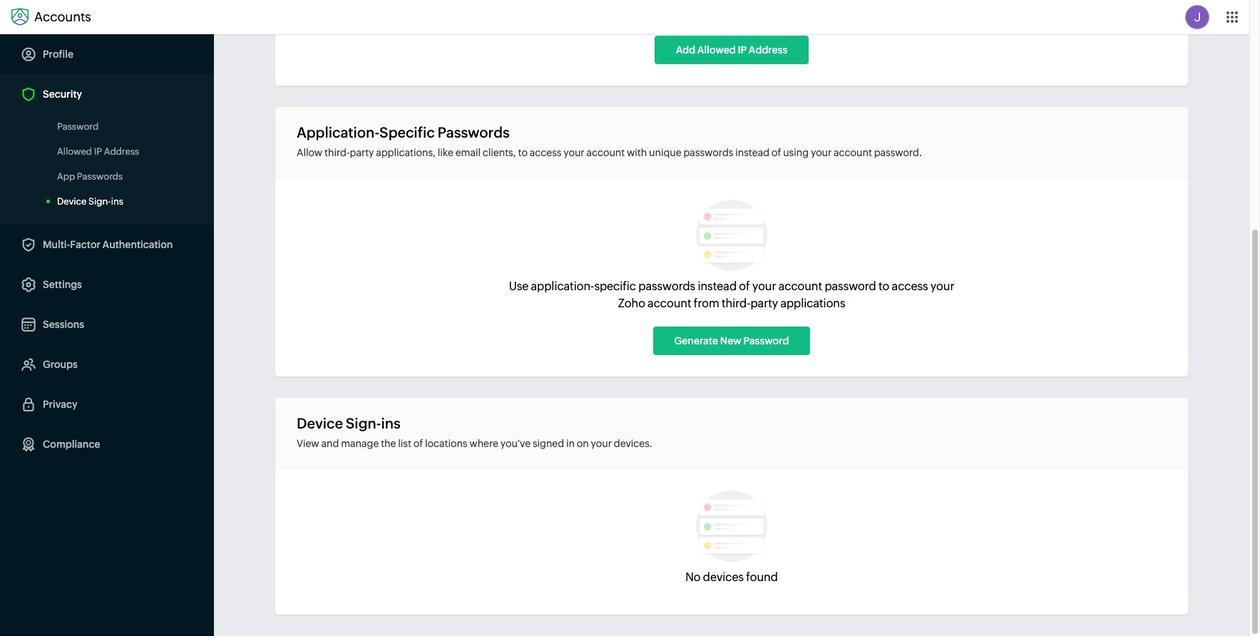 Task type: locate. For each thing, give the bounding box(es) containing it.
1 horizontal spatial party
[[751, 297, 778, 310]]

0 horizontal spatial of
[[413, 438, 423, 449]]

1 vertical spatial password
[[743, 335, 789, 347]]

0 vertical spatial ip
[[738, 44, 747, 56]]

allowed
[[697, 44, 736, 56], [57, 146, 92, 157]]

of up generate new password
[[739, 280, 750, 293]]

the
[[381, 438, 396, 449]]

ip
[[738, 44, 747, 56], [94, 146, 102, 157]]

specific
[[594, 280, 636, 293]]

0 horizontal spatial ins
[[111, 196, 123, 207]]

0 vertical spatial party
[[350, 147, 374, 158]]

passwords up email at the top
[[438, 124, 510, 141]]

1 vertical spatial of
[[739, 280, 750, 293]]

0 vertical spatial passwords
[[438, 124, 510, 141]]

0 vertical spatial allowed
[[697, 44, 736, 56]]

sign- down app passwords
[[88, 196, 111, 207]]

passwords down allowed ip address
[[77, 171, 123, 182]]

your
[[564, 147, 585, 158], [811, 147, 832, 158], [752, 280, 776, 293], [931, 280, 955, 293], [591, 438, 612, 449]]

password.
[[874, 147, 922, 158]]

found
[[746, 571, 778, 584]]

generate new password button
[[653, 327, 811, 355]]

party down application-
[[350, 147, 374, 158]]

2 horizontal spatial of
[[772, 147, 781, 158]]

party inside use application-specific passwords instead of your account password to access your zoho account from third-party applications
[[751, 297, 778, 310]]

0 horizontal spatial password
[[57, 121, 99, 132]]

1 horizontal spatial device
[[297, 415, 343, 432]]

ins down app passwords
[[111, 196, 123, 207]]

1 horizontal spatial to
[[879, 280, 890, 293]]

device up the and
[[297, 415, 343, 432]]

0 vertical spatial third-
[[325, 147, 350, 158]]

1 horizontal spatial access
[[892, 280, 928, 293]]

manage
[[341, 438, 379, 449]]

0 vertical spatial passwords
[[684, 147, 733, 158]]

1 vertical spatial sign-
[[346, 415, 381, 432]]

1 horizontal spatial passwords
[[438, 124, 510, 141]]

party left applications on the top
[[751, 297, 778, 310]]

1 vertical spatial access
[[892, 280, 928, 293]]

multi-
[[43, 239, 70, 250]]

0 horizontal spatial address
[[104, 146, 139, 157]]

sign- for device sign-ins
[[88, 196, 111, 207]]

of
[[772, 147, 781, 158], [739, 280, 750, 293], [413, 438, 423, 449]]

of left using
[[772, 147, 781, 158]]

no devices found
[[686, 571, 778, 584]]

third- right from
[[722, 297, 751, 310]]

third- inside use application-specific passwords instead of your account password to access your zoho account from third-party applications
[[722, 297, 751, 310]]

0 vertical spatial address
[[749, 44, 788, 56]]

applications,
[[376, 147, 436, 158]]

allowed ip address
[[57, 146, 139, 157]]

to
[[518, 147, 528, 158], [879, 280, 890, 293]]

third-
[[325, 147, 350, 158], [722, 297, 751, 310]]

1 horizontal spatial sign-
[[346, 415, 381, 432]]

1 horizontal spatial address
[[749, 44, 788, 56]]

passwords
[[438, 124, 510, 141], [77, 171, 123, 182]]

in
[[566, 438, 575, 449]]

1 vertical spatial party
[[751, 297, 778, 310]]

device
[[57, 196, 87, 207], [297, 415, 343, 432]]

account
[[587, 147, 625, 158], [834, 147, 872, 158], [779, 280, 822, 293], [648, 297, 692, 310]]

instead left using
[[736, 147, 770, 158]]

add allowed ip address button
[[654, 36, 809, 64]]

device inside device sign-ins view and manage the list of locations where you've signed in on your devices.
[[297, 415, 343, 432]]

account left from
[[648, 297, 692, 310]]

1 horizontal spatial ip
[[738, 44, 747, 56]]

0 vertical spatial device
[[57, 196, 87, 207]]

sign- up manage
[[346, 415, 381, 432]]

third- inside application-specific passwords allow third-party applications, like email clients, to access your account with unique passwords instead of using your account password.
[[325, 147, 350, 158]]

device for device sign-ins view and manage the list of locations where you've signed in on your devices.
[[297, 415, 343, 432]]

0 horizontal spatial allowed
[[57, 146, 92, 157]]

ins for device sign-ins view and manage the list of locations where you've signed in on your devices.
[[381, 415, 401, 432]]

of right 'list'
[[413, 438, 423, 449]]

of inside use application-specific passwords instead of your account password to access your zoho account from third-party applications
[[739, 280, 750, 293]]

applications
[[781, 297, 846, 310]]

passwords up zoho
[[639, 280, 696, 293]]

1 vertical spatial passwords
[[77, 171, 123, 182]]

0 horizontal spatial ip
[[94, 146, 102, 157]]

ip up app passwords
[[94, 146, 102, 157]]

multi-factor authentication
[[43, 239, 173, 250]]

party
[[350, 147, 374, 158], [751, 297, 778, 310]]

passwords
[[684, 147, 733, 158], [639, 280, 696, 293]]

allowed right add
[[697, 44, 736, 56]]

sign- inside device sign-ins view and manage the list of locations where you've signed in on your devices.
[[346, 415, 381, 432]]

locations
[[425, 438, 468, 449]]

0 vertical spatial instead
[[736, 147, 770, 158]]

1 vertical spatial to
[[879, 280, 890, 293]]

allowed inside button
[[697, 44, 736, 56]]

0 vertical spatial to
[[518, 147, 528, 158]]

0 vertical spatial of
[[772, 147, 781, 158]]

authentication
[[102, 239, 173, 250]]

1 vertical spatial instead
[[698, 280, 737, 293]]

1 horizontal spatial of
[[739, 280, 750, 293]]

1 vertical spatial address
[[104, 146, 139, 157]]

1 vertical spatial ip
[[94, 146, 102, 157]]

1 vertical spatial ins
[[381, 415, 401, 432]]

instead up from
[[698, 280, 737, 293]]

accounts
[[34, 9, 91, 24]]

1 horizontal spatial ins
[[381, 415, 401, 432]]

to inside application-specific passwords allow third-party applications, like email clients, to access your account with unique passwords instead of using your account password.
[[518, 147, 528, 158]]

to right "clients,"
[[518, 147, 528, 158]]

access
[[530, 147, 562, 158], [892, 280, 928, 293]]

allow
[[297, 147, 323, 158]]

device for device sign-ins
[[57, 196, 87, 207]]

0 vertical spatial ins
[[111, 196, 123, 207]]

0 vertical spatial sign-
[[88, 196, 111, 207]]

2 vertical spatial of
[[413, 438, 423, 449]]

1 vertical spatial third-
[[722, 297, 751, 310]]

0 horizontal spatial to
[[518, 147, 528, 158]]

ins
[[111, 196, 123, 207], [381, 415, 401, 432]]

password
[[57, 121, 99, 132], [743, 335, 789, 347]]

1 vertical spatial device
[[297, 415, 343, 432]]

specific
[[380, 124, 435, 141]]

view
[[297, 438, 319, 449]]

of inside device sign-ins view and manage the list of locations where you've signed in on your devices.
[[413, 438, 423, 449]]

account left password.
[[834, 147, 872, 158]]

ip right add
[[738, 44, 747, 56]]

access right "clients,"
[[530, 147, 562, 158]]

1 vertical spatial passwords
[[639, 280, 696, 293]]

passwords right unique
[[684, 147, 733, 158]]

ins up "the"
[[381, 415, 401, 432]]

third- down application-
[[325, 147, 350, 158]]

add allowed ip address
[[676, 44, 788, 56]]

sign-
[[88, 196, 111, 207], [346, 415, 381, 432]]

on
[[577, 438, 589, 449]]

from
[[694, 297, 719, 310]]

1 horizontal spatial password
[[743, 335, 789, 347]]

zoho
[[618, 297, 645, 310]]

ins inside device sign-ins view and manage the list of locations where you've signed in on your devices.
[[381, 415, 401, 432]]

0 horizontal spatial third-
[[325, 147, 350, 158]]

1 horizontal spatial allowed
[[697, 44, 736, 56]]

1 vertical spatial allowed
[[57, 146, 92, 157]]

access right password
[[892, 280, 928, 293]]

email
[[456, 147, 481, 158]]

address
[[749, 44, 788, 56], [104, 146, 139, 157]]

application-
[[297, 124, 380, 141]]

device sign-ins
[[57, 196, 123, 207]]

devices
[[703, 571, 744, 584]]

0 horizontal spatial sign-
[[88, 196, 111, 207]]

device down "app"
[[57, 196, 87, 207]]

compliance
[[43, 439, 100, 450]]

instead
[[736, 147, 770, 158], [698, 280, 737, 293]]

1 horizontal spatial third-
[[722, 297, 751, 310]]

clients,
[[483, 147, 516, 158]]

password right new
[[743, 335, 789, 347]]

0 horizontal spatial access
[[530, 147, 562, 158]]

factor
[[70, 239, 101, 250]]

application-
[[531, 280, 594, 293]]

0 horizontal spatial device
[[57, 196, 87, 207]]

to right password
[[879, 280, 890, 293]]

0 vertical spatial access
[[530, 147, 562, 158]]

password up allowed ip address
[[57, 121, 99, 132]]

allowed up "app"
[[57, 146, 92, 157]]

0 horizontal spatial party
[[350, 147, 374, 158]]



Task type: describe. For each thing, give the bounding box(es) containing it.
app passwords
[[57, 171, 123, 182]]

where
[[470, 438, 499, 449]]

use
[[509, 280, 529, 293]]

sign- for device sign-ins view and manage the list of locations where you've signed in on your devices.
[[346, 415, 381, 432]]

no
[[686, 571, 701, 584]]

password inside "button"
[[743, 335, 789, 347]]

0 horizontal spatial passwords
[[77, 171, 123, 182]]

security
[[43, 88, 82, 100]]

groups
[[43, 359, 78, 370]]

of inside application-specific passwords allow third-party applications, like email clients, to access your account with unique passwords instead of using your account password.
[[772, 147, 781, 158]]

like
[[438, 147, 454, 158]]

account left with
[[587, 147, 625, 158]]

passwords inside use application-specific passwords instead of your account password to access your zoho account from third-party applications
[[639, 280, 696, 293]]

passwords inside application-specific passwords allow third-party applications, like email clients, to access your account with unique passwords instead of using your account password.
[[684, 147, 733, 158]]

privacy
[[43, 399, 77, 410]]

instead inside use application-specific passwords instead of your account password to access your zoho account from third-party applications
[[698, 280, 737, 293]]

unique
[[649, 147, 682, 158]]

access inside application-specific passwords allow third-party applications, like email clients, to access your account with unique passwords instead of using your account password.
[[530, 147, 562, 158]]

instead inside application-specific passwords allow third-party applications, like email clients, to access your account with unique passwords instead of using your account password.
[[736, 147, 770, 158]]

app
[[57, 171, 75, 182]]

with
[[627, 147, 647, 158]]

settings
[[43, 279, 82, 290]]

party inside application-specific passwords allow third-party applications, like email clients, to access your account with unique passwords instead of using your account password.
[[350, 147, 374, 158]]

ins for device sign-ins
[[111, 196, 123, 207]]

0 vertical spatial password
[[57, 121, 99, 132]]

generate
[[674, 335, 718, 347]]

access inside use application-specific passwords instead of your account password to access your zoho account from third-party applications
[[892, 280, 928, 293]]

address inside button
[[749, 44, 788, 56]]

account up applications on the top
[[779, 280, 822, 293]]

ip inside button
[[738, 44, 747, 56]]

devices.
[[614, 438, 652, 449]]

sessions
[[43, 319, 84, 330]]

and
[[321, 438, 339, 449]]

generate new password
[[674, 335, 789, 347]]

you've
[[501, 438, 531, 449]]

profile
[[43, 49, 73, 60]]

to inside use application-specific passwords instead of your account password to access your zoho account from third-party applications
[[879, 280, 890, 293]]

password
[[825, 280, 876, 293]]

application-specific passwords allow third-party applications, like email clients, to access your account with unique passwords instead of using your account password.
[[297, 124, 922, 158]]

list
[[398, 438, 411, 449]]

your inside device sign-ins view and manage the list of locations where you've signed in on your devices.
[[591, 438, 612, 449]]

passwords inside application-specific passwords allow third-party applications, like email clients, to access your account with unique passwords instead of using your account password.
[[438, 124, 510, 141]]

use application-specific passwords instead of your account password to access your zoho account from third-party applications
[[509, 280, 955, 310]]

device sign-ins view and manage the list of locations where you've signed in on your devices.
[[297, 415, 652, 449]]

signed
[[533, 438, 564, 449]]

new
[[720, 335, 742, 347]]

using
[[783, 147, 809, 158]]

add
[[676, 44, 696, 56]]



Task type: vqa. For each thing, say whether or not it's contained in the screenshot.
Use application-specific passwords instead of your account password to access your Zoho account from third-party applications
yes



